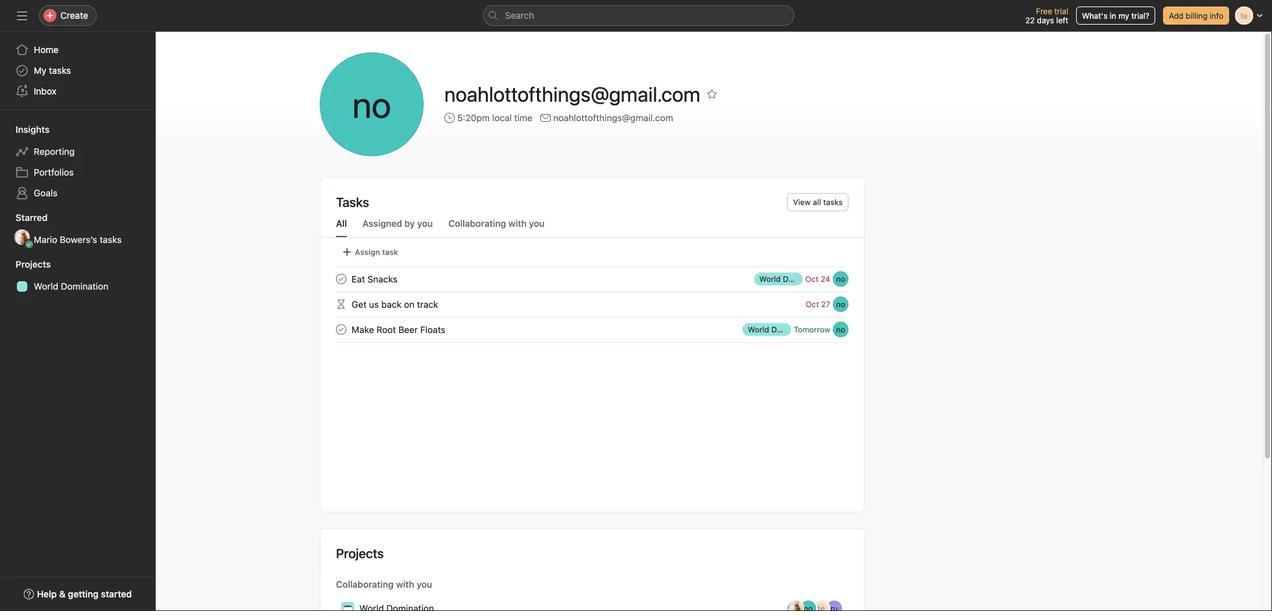 Task type: locate. For each thing, give the bounding box(es) containing it.
goals
[[34, 188, 57, 199]]

oct 27 button
[[806, 300, 831, 309]]

world domination link up oct 27 "button"
[[754, 273, 825, 286]]

local
[[492, 113, 512, 123]]

reporting link
[[8, 141, 148, 162]]

projects button
[[0, 258, 51, 271]]

1 vertical spatial collaborating
[[336, 580, 394, 591]]

on
[[404, 299, 415, 310]]

0 vertical spatial no button
[[833, 272, 849, 287]]

collaborating up calendar image
[[336, 580, 394, 591]]

oct
[[806, 275, 819, 284], [806, 300, 819, 309]]

reporting
[[34, 146, 75, 157]]

2 horizontal spatial tasks
[[824, 198, 843, 207]]

world
[[760, 275, 781, 284], [34, 281, 58, 292], [748, 325, 770, 335]]

my
[[1119, 11, 1130, 20]]

domination inside the projects element
[[61, 281, 108, 292]]

world domination link for eat snacks
[[754, 273, 825, 286]]

free trial 22 days left
[[1026, 6, 1069, 25]]

noahlottofthings@gmail.com
[[445, 82, 701, 106], [553, 113, 674, 123]]

world domination down mario bowers's tasks
[[34, 281, 108, 292]]

calendar image
[[344, 606, 352, 612]]

bowers's
[[60, 235, 97, 245]]

help
[[37, 590, 57, 600]]

0 vertical spatial noahlottofthings@gmail.com
[[445, 82, 701, 106]]

you
[[417, 218, 433, 229], [529, 218, 545, 229]]

portfolios link
[[8, 162, 148, 183]]

domination
[[783, 275, 825, 284], [61, 281, 108, 292], [772, 325, 813, 335]]

projects down mario
[[16, 259, 51, 270]]

my tasks link
[[8, 60, 148, 81]]

world domination link for make root beer floats
[[743, 324, 813, 337]]

completed image for make
[[334, 322, 349, 338]]

add to starred image
[[707, 89, 718, 99]]

no button
[[833, 272, 849, 287], [833, 297, 849, 312], [833, 322, 849, 338]]

you right the by
[[417, 218, 433, 229]]

1 horizontal spatial tasks
[[100, 235, 122, 245]]

1 vertical spatial completed image
[[334, 322, 349, 338]]

projects element
[[0, 253, 156, 300]]

assigned
[[363, 218, 402, 229]]

view all tasks
[[793, 198, 843, 207]]

0 horizontal spatial projects
[[16, 259, 51, 270]]

domination up oct 27 "button"
[[783, 275, 825, 284]]

in
[[1110, 11, 1117, 20]]

tasks right the my
[[49, 65, 71, 76]]

completed image left the make
[[334, 322, 349, 338]]

2 vertical spatial tasks
[[100, 235, 122, 245]]

help & getting started button
[[15, 583, 140, 607]]

tomorrow
[[794, 325, 831, 335]]

info
[[1210, 11, 1224, 20]]

world for make root beer floats
[[748, 325, 770, 335]]

world domination link down oct 27 "button"
[[743, 324, 813, 337]]

world left oct 24 button
[[760, 275, 781, 284]]

1 horizontal spatial collaborating
[[449, 218, 506, 229]]

starred element
[[0, 206, 156, 253]]

mb
[[16, 233, 28, 242]]

1 vertical spatial tasks
[[824, 198, 843, 207]]

0 vertical spatial completed image
[[334, 272, 349, 287]]

tasks inside starred element
[[100, 235, 122, 245]]

get
[[352, 299, 367, 310]]

world inside the projects element
[[34, 281, 58, 292]]

no button right 27
[[833, 297, 849, 312]]

1 completed image from the top
[[334, 272, 349, 287]]

0 vertical spatial tasks
[[49, 65, 71, 76]]

collaborating inside tasks tabs tab list
[[449, 218, 506, 229]]

help & getting started
[[37, 590, 132, 600]]

0 vertical spatial collaborating
[[449, 218, 506, 229]]

3 no button from the top
[[833, 322, 849, 338]]

make root beer floats
[[352, 325, 446, 335]]

oct for oct 27
[[806, 300, 819, 309]]

my
[[34, 65, 46, 76]]

all tab panel
[[321, 238, 864, 345]]

world domination for eat snacks
[[760, 275, 825, 284]]

2 completed image from the top
[[334, 322, 349, 338]]

task
[[382, 248, 398, 257]]

oct left 27
[[806, 300, 819, 309]]

collaborating for collaborating with you
[[336, 580, 394, 591]]

world down projects dropdown button
[[34, 281, 58, 292]]

collaborating left with
[[449, 218, 506, 229]]

tasks for mario bowers's tasks
[[100, 235, 122, 245]]

no
[[352, 83, 391, 126], [837, 275, 846, 284], [837, 300, 846, 309], [837, 325, 846, 335]]

1 horizontal spatial you
[[529, 218, 545, 229]]

no button right '24'
[[833, 272, 849, 287]]

world domination up oct 27 "button"
[[760, 275, 825, 284]]

tasks
[[49, 65, 71, 76], [824, 198, 843, 207], [100, 235, 122, 245]]

0 horizontal spatial tasks
[[49, 65, 71, 76]]

you for assigned by you
[[417, 218, 433, 229]]

insights
[[16, 124, 50, 135]]

what's in my trial? button
[[1077, 6, 1156, 25]]

2 vertical spatial no button
[[833, 322, 849, 338]]

0 horizontal spatial you
[[417, 218, 433, 229]]

trial
[[1055, 6, 1069, 16]]

27
[[822, 300, 831, 309]]

search button
[[483, 5, 795, 26]]

world domination link
[[754, 273, 825, 286], [8, 276, 148, 297], [743, 324, 813, 337]]

track
[[417, 299, 438, 310]]

1 horizontal spatial projects
[[336, 546, 384, 562]]

world domination for make root beer floats
[[748, 325, 813, 335]]

projects up collaborating with you
[[336, 546, 384, 562]]

world domination link inside the projects element
[[8, 276, 148, 297]]

completed image
[[334, 272, 349, 287], [334, 322, 349, 338]]

world left tomorrow
[[748, 325, 770, 335]]

free
[[1036, 6, 1053, 16]]

global element
[[0, 32, 156, 110]]

1 no button from the top
[[833, 272, 849, 287]]

tasks inside "button"
[[824, 198, 843, 207]]

what's
[[1082, 11, 1108, 20]]

oct left '24'
[[806, 275, 819, 284]]

tasks right all
[[824, 198, 843, 207]]

assign
[[355, 248, 380, 257]]

no for 'no' button related to eat snacks
[[837, 275, 846, 284]]

domination for make root beer floats
[[772, 325, 813, 335]]

tasks right bowers's
[[100, 235, 122, 245]]

world domination down oct 27 "button"
[[748, 325, 813, 335]]

1 vertical spatial noahlottofthings@gmail.com
[[553, 113, 674, 123]]

you for collaborating with you
[[529, 218, 545, 229]]

create button
[[39, 5, 97, 26]]

2 you from the left
[[529, 218, 545, 229]]

tasks inside global element
[[49, 65, 71, 76]]

by
[[405, 218, 415, 229]]

24
[[821, 275, 831, 284]]

hide sidebar image
[[17, 10, 27, 21]]

completed image left eat
[[334, 272, 349, 287]]

mario bowers's tasks
[[34, 235, 122, 245]]

1 vertical spatial oct
[[806, 300, 819, 309]]

dependencies image
[[336, 300, 347, 310]]

world domination
[[760, 275, 825, 284], [34, 281, 108, 292], [748, 325, 813, 335]]

domination down oct 27 "button"
[[772, 325, 813, 335]]

you right with
[[529, 218, 545, 229]]

0 vertical spatial projects
[[16, 259, 51, 270]]

22
[[1026, 16, 1035, 25]]

add billing info button
[[1164, 6, 1230, 25]]

1 you from the left
[[417, 218, 433, 229]]

tomorrow button
[[794, 325, 831, 335]]

1 vertical spatial no button
[[833, 297, 849, 312]]

domination down bowers's
[[61, 281, 108, 292]]

0 horizontal spatial collaborating
[[336, 580, 394, 591]]

world domination link down mario bowers's tasks
[[8, 276, 148, 297]]

assigned by you
[[363, 218, 433, 229]]

mario
[[34, 235, 57, 245]]

no button right tomorrow
[[833, 322, 849, 338]]

no button for make root beer floats
[[833, 322, 849, 338]]

collaborating
[[449, 218, 506, 229], [336, 580, 394, 591]]

search
[[505, 10, 534, 21]]

completed image for eat
[[334, 272, 349, 287]]

0 vertical spatial oct
[[806, 275, 819, 284]]



Task type: describe. For each thing, give the bounding box(es) containing it.
collaborating with you
[[336, 580, 432, 591]]

oct for oct 24
[[806, 275, 819, 284]]

eat
[[352, 274, 365, 285]]

world domination inside the projects element
[[34, 281, 108, 292]]

left
[[1057, 16, 1069, 25]]

get us back on track
[[352, 299, 438, 310]]

tasks
[[336, 195, 369, 210]]

no button for eat snacks
[[833, 272, 849, 287]]

eat snacks
[[352, 274, 398, 285]]

trial?
[[1132, 11, 1150, 20]]

back
[[382, 299, 402, 310]]

no for second 'no' button from the top of the all tab panel
[[837, 300, 846, 309]]

inbox link
[[8, 81, 148, 102]]

starred button
[[0, 212, 48, 225]]

oct 27
[[806, 300, 831, 309]]

world for eat snacks
[[760, 275, 781, 284]]

all
[[336, 218, 347, 229]]

what's in my trial?
[[1082, 11, 1150, 20]]

noahlottofthings@gmail.com link
[[553, 111, 674, 125]]

us
[[369, 299, 379, 310]]

days
[[1037, 16, 1055, 25]]

billing
[[1186, 11, 1208, 20]]

Completed checkbox
[[334, 322, 349, 338]]

2 no button from the top
[[833, 297, 849, 312]]

home
[[34, 44, 59, 55]]

assign task
[[355, 248, 398, 257]]

tasks for view all tasks
[[824, 198, 843, 207]]

search list box
[[483, 5, 795, 26]]

insights button
[[0, 123, 50, 136]]

floats
[[420, 325, 446, 335]]

tasks tabs tab list
[[321, 217, 864, 238]]

Completed checkbox
[[334, 272, 349, 287]]

assign task button
[[336, 243, 404, 262]]

starred
[[16, 213, 48, 223]]

view
[[793, 198, 811, 207]]

&
[[59, 590, 66, 600]]

my tasks
[[34, 65, 71, 76]]

add
[[1169, 11, 1184, 20]]

5:20pm
[[458, 113, 490, 123]]

add billing info
[[1169, 11, 1224, 20]]

snacks
[[368, 274, 398, 285]]

beer
[[399, 325, 418, 335]]

with you
[[396, 580, 432, 591]]

make
[[352, 325, 374, 335]]

oct 24
[[806, 275, 831, 284]]

getting
[[68, 590, 99, 600]]

collaborating with you
[[449, 218, 545, 229]]

domination for eat snacks
[[783, 275, 825, 284]]

all
[[813, 198, 821, 207]]

home link
[[8, 40, 148, 60]]

root
[[377, 325, 396, 335]]

5:20pm local time
[[458, 113, 533, 123]]

portfolios
[[34, 167, 74, 178]]

create
[[60, 10, 88, 21]]

with
[[509, 218, 527, 229]]

no for 'no' button corresponding to make root beer floats
[[837, 325, 846, 335]]

inbox
[[34, 86, 56, 97]]

goals link
[[8, 183, 148, 204]]

oct 24 button
[[806, 275, 831, 284]]

started
[[101, 590, 132, 600]]

insights element
[[0, 118, 156, 206]]

view all tasks button
[[788, 193, 849, 212]]

collaborating for collaborating with you
[[449, 218, 506, 229]]

1 vertical spatial projects
[[336, 546, 384, 562]]

projects inside dropdown button
[[16, 259, 51, 270]]

time
[[514, 113, 533, 123]]



Task type: vqa. For each thing, say whether or not it's contained in the screenshot.
World for Make Root Beer Floats
yes



